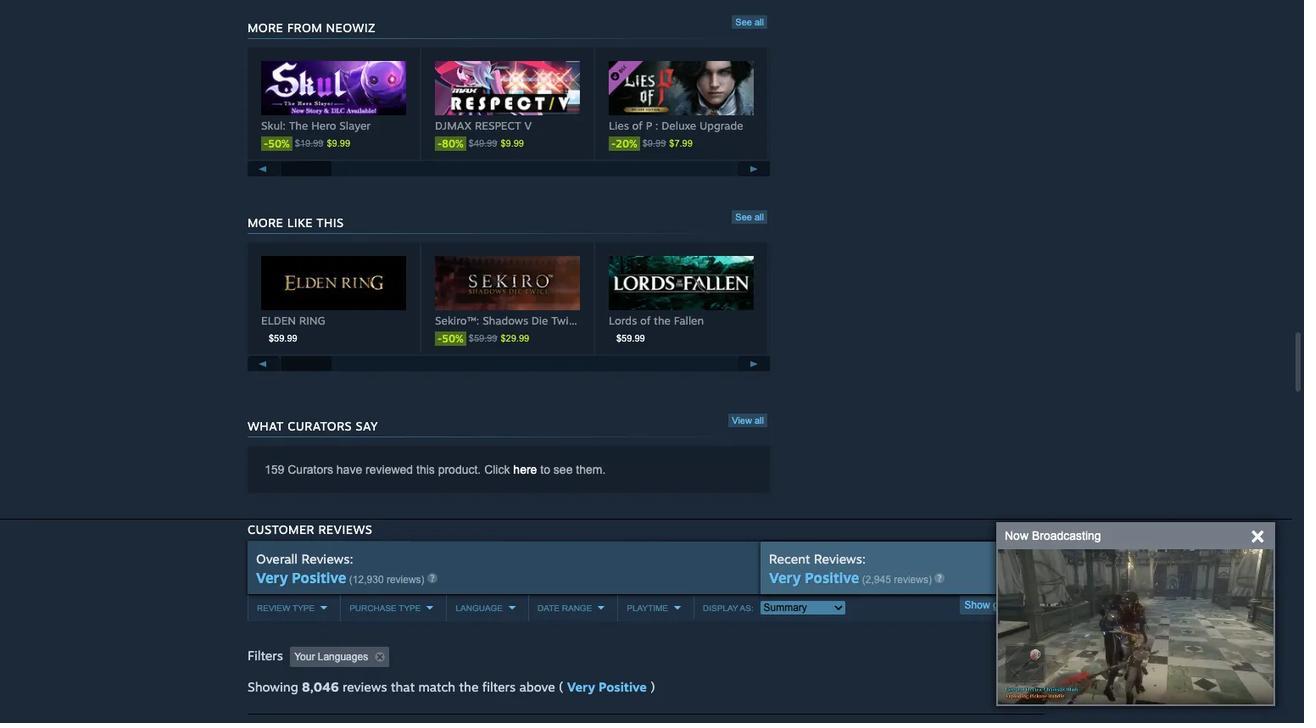 Task type: locate. For each thing, give the bounding box(es) containing it.
all for more from neowiz
[[755, 17, 764, 27]]

2 see from the top
[[736, 212, 752, 222]]

positive inside overall reviews: very positive (12,930 reviews)
[[292, 569, 347, 587]]

reviews) inside overall reviews: very positive (12,930 reviews)
[[387, 574, 425, 586]]

have
[[337, 463, 362, 477]]

1 vertical spatial the
[[459, 679, 479, 695]]

reviews: for recent reviews:
[[814, 551, 866, 567]]

reviews down the languages
[[343, 679, 387, 695]]

0 horizontal spatial reviews)
[[387, 574, 425, 586]]

reviews
[[318, 522, 373, 537], [343, 679, 387, 695]]

50% down sekiro™:
[[442, 332, 464, 345]]

of for neowiz
[[633, 119, 643, 132]]

0 vertical spatial see all link
[[732, 15, 768, 29]]

positive left )
[[599, 679, 647, 695]]

elden ring $59.99
[[261, 314, 326, 344]]

1 reviews: from the left
[[302, 551, 353, 567]]

reviews: up (2,945
[[814, 551, 866, 567]]

1 all from the top
[[755, 17, 764, 27]]

0 vertical spatial the
[[654, 314, 671, 327]]

see
[[736, 17, 752, 27], [736, 212, 752, 222]]

50% inside skul: the hero slayer -50% $19.99 $9.99
[[268, 137, 290, 150]]

$9.99 inside djmax respect v -80% $49.99 $9.99
[[501, 139, 524, 149]]

3 all from the top
[[755, 415, 764, 426]]

reviews) right (2,945
[[894, 574, 932, 586]]

$9.99 down :
[[643, 139, 666, 149]]

see inside see all more from neowiz
[[736, 17, 752, 27]]

respect
[[475, 119, 521, 132]]

1 more from the top
[[248, 20, 284, 35]]

as:
[[740, 604, 754, 613]]

more
[[248, 20, 284, 35], [248, 215, 284, 230]]

-
[[264, 137, 268, 150], [438, 137, 442, 150], [612, 137, 616, 150], [584, 314, 589, 327], [438, 332, 442, 345]]

0 vertical spatial more
[[248, 20, 284, 35]]

50%
[[268, 137, 290, 150], [442, 332, 464, 345]]

1 horizontal spatial very
[[567, 679, 596, 695]]

80%
[[442, 137, 464, 150]]

2 reviews) from the left
[[894, 574, 932, 586]]

fallen
[[674, 314, 704, 327]]

2 horizontal spatial $59.99
[[617, 334, 645, 344]]

very inside overall reviews: very positive (12,930 reviews)
[[256, 569, 288, 587]]

positive up review type at left
[[292, 569, 347, 587]]

of
[[633, 119, 643, 132], [641, 314, 651, 327]]

type right purchase
[[399, 604, 421, 613]]

filters
[[482, 679, 516, 695]]

this for like
[[317, 215, 344, 230]]

reviews: inside overall reviews: very positive (12,930 reviews)
[[302, 551, 353, 567]]

- down lies at the left of page
[[612, 137, 616, 150]]

filters
[[248, 648, 283, 664]]

range
[[562, 604, 592, 613]]

8,046
[[302, 679, 339, 695]]

1 vertical spatial all
[[755, 212, 764, 222]]

the left filters
[[459, 679, 479, 695]]

0 horizontal spatial 50%
[[268, 137, 290, 150]]

type for review type
[[293, 604, 315, 613]]

2 horizontal spatial positive
[[805, 569, 860, 587]]

$59.99
[[269, 334, 297, 344], [469, 334, 498, 344], [617, 334, 645, 344]]

of right lords
[[641, 314, 651, 327]]

elden
[[261, 314, 296, 327]]

3 $59.99 from the left
[[617, 334, 645, 344]]

the left the fallen
[[654, 314, 671, 327]]

type
[[293, 604, 315, 613], [399, 604, 421, 613]]

click
[[485, 463, 510, 477]]

0 horizontal spatial type
[[293, 604, 315, 613]]

$19.99
[[295, 139, 324, 149]]

1 horizontal spatial $9.99
[[501, 139, 524, 149]]

50% inside sekiro™: shadows die twice - goty edition -50% $59.99 $29.99
[[442, 332, 464, 345]]

2 vertical spatial all
[[755, 415, 764, 426]]

very right (
[[567, 679, 596, 695]]

language
[[456, 604, 503, 613]]

edition
[[625, 314, 661, 327]]

very
[[256, 569, 288, 587], [769, 569, 801, 587], [567, 679, 596, 695]]

2 $9.99 from the left
[[501, 139, 524, 149]]

product.
[[438, 463, 481, 477]]

this left 'product.'
[[417, 463, 435, 477]]

1 vertical spatial 50%
[[442, 332, 464, 345]]

see all more from neowiz
[[248, 17, 764, 35]]

1 see all link from the top
[[732, 15, 768, 29]]

$9.99 down the hero on the left top
[[327, 139, 350, 149]]

of for this
[[641, 314, 651, 327]]

type right review
[[293, 604, 315, 613]]

2 $59.99 from the left
[[469, 334, 498, 344]]

$49.99
[[469, 139, 498, 149]]

see
[[554, 463, 573, 477]]

this for reviewed
[[417, 463, 435, 477]]

1 horizontal spatial type
[[399, 604, 421, 613]]

reviews) up purchase type in the left of the page
[[387, 574, 425, 586]]

recent
[[769, 551, 811, 567]]

2 horizontal spatial very
[[769, 569, 801, 587]]

all inside see all more like this
[[755, 212, 764, 222]]

0 horizontal spatial this
[[317, 215, 344, 230]]

$59.99 down lords
[[617, 334, 645, 344]]

see inside see all more like this
[[736, 212, 752, 222]]

sekiro™:
[[435, 314, 480, 327]]

your languages
[[295, 651, 368, 663]]

0 horizontal spatial $9.99
[[327, 139, 350, 149]]

1 see from the top
[[736, 17, 752, 27]]

very for recent reviews:
[[769, 569, 801, 587]]

0 vertical spatial of
[[633, 119, 643, 132]]

$59.99 inside sekiro™: shadows die twice - goty edition -50% $59.99 $29.99
[[469, 334, 498, 344]]

reviews) inside recent reviews: very positive (2,945 reviews)
[[894, 574, 932, 586]]

0 vertical spatial all
[[755, 17, 764, 27]]

- down sekiro™:
[[438, 332, 442, 345]]

1 vertical spatial of
[[641, 314, 651, 327]]

0 vertical spatial curators
[[288, 419, 352, 433]]

very for overall reviews:
[[256, 569, 288, 587]]

more for more from neowiz
[[248, 20, 284, 35]]

(2,945
[[863, 574, 892, 586]]

)
[[651, 679, 655, 695]]

more inside see all more like this
[[248, 215, 284, 230]]

of inside lords of the fallen $59.99
[[641, 314, 651, 327]]

reviews:
[[302, 551, 353, 567], [814, 551, 866, 567]]

see all link
[[732, 15, 768, 29], [732, 210, 768, 224]]

2 horizontal spatial $9.99
[[643, 139, 666, 149]]

positive inside recent reviews: very positive (2,945 reviews)
[[805, 569, 860, 587]]

0 horizontal spatial $59.99
[[269, 334, 297, 344]]

view
[[732, 415, 752, 426]]

0 horizontal spatial the
[[459, 679, 479, 695]]

djmax respect v -80% $49.99 $9.99
[[435, 119, 532, 150]]

$59.99 inside elden ring $59.99
[[269, 334, 297, 344]]

0 vertical spatial reviews
[[318, 522, 373, 537]]

2 reviews: from the left
[[814, 551, 866, 567]]

$9.99
[[327, 139, 350, 149], [501, 139, 524, 149], [643, 139, 666, 149]]

very down overall
[[256, 569, 288, 587]]

reviews) for overall reviews:
[[387, 574, 425, 586]]

this inside see all more like this
[[317, 215, 344, 230]]

positive left (2,945
[[805, 569, 860, 587]]

1 horizontal spatial $59.99
[[469, 334, 498, 344]]

overall reviews: very positive (12,930 reviews)
[[256, 551, 425, 587]]

1 horizontal spatial reviews:
[[814, 551, 866, 567]]

reviews)
[[387, 574, 425, 586], [894, 574, 932, 586]]

0 horizontal spatial reviews:
[[302, 551, 353, 567]]

all inside see all more from neowiz
[[755, 17, 764, 27]]

more left 'from'
[[248, 20, 284, 35]]

view all what curators say
[[248, 415, 764, 433]]

- inside lies of p : deluxe upgrade -20% $9.99 $7.99
[[612, 137, 616, 150]]

1 horizontal spatial this
[[417, 463, 435, 477]]

1 vertical spatial this
[[417, 463, 435, 477]]

0 horizontal spatial very
[[256, 569, 288, 587]]

1 horizontal spatial 50%
[[442, 332, 464, 345]]

1 vertical spatial more
[[248, 215, 284, 230]]

this right like
[[317, 215, 344, 230]]

see for more like this
[[736, 212, 752, 222]]

50% down skul:
[[268, 137, 290, 150]]

of inside lies of p : deluxe upgrade -20% $9.99 $7.99
[[633, 119, 643, 132]]

the inside lords of the fallen $59.99
[[654, 314, 671, 327]]

curators left say
[[288, 419, 352, 433]]

1 $9.99 from the left
[[327, 139, 350, 149]]

view all link
[[729, 414, 768, 427]]

all
[[755, 17, 764, 27], [755, 212, 764, 222], [755, 415, 764, 426]]

0 horizontal spatial positive
[[292, 569, 347, 587]]

1 curators from the top
[[288, 419, 352, 433]]

$59.99 down elden on the top of page
[[269, 334, 297, 344]]

1 type from the left
[[293, 604, 315, 613]]

reviews: down customer reviews on the bottom
[[302, 551, 353, 567]]

3 $9.99 from the left
[[643, 139, 666, 149]]

2 see all link from the top
[[732, 210, 768, 224]]

0 vertical spatial this
[[317, 215, 344, 230]]

$59.99 down shadows
[[469, 334, 498, 344]]

the
[[654, 314, 671, 327], [459, 679, 479, 695]]

1 vertical spatial see all link
[[732, 210, 768, 224]]

skul: the hero slayer -50% $19.99 $9.99
[[261, 119, 371, 150]]

1 horizontal spatial reviews)
[[894, 574, 932, 586]]

- down skul:
[[264, 137, 268, 150]]

more left like
[[248, 215, 284, 230]]

1 reviews) from the left
[[387, 574, 425, 586]]

$59.99 inside lords of the fallen $59.99
[[617, 334, 645, 344]]

positive
[[292, 569, 347, 587], [805, 569, 860, 587], [599, 679, 647, 695]]

see all more like this
[[248, 212, 764, 230]]

date range
[[538, 604, 592, 613]]

$9.99 down respect
[[501, 139, 524, 149]]

1 horizontal spatial the
[[654, 314, 671, 327]]

deluxe
[[662, 119, 697, 132]]

die
[[532, 314, 548, 327]]

- down djmax
[[438, 137, 442, 150]]

2 type from the left
[[399, 604, 421, 613]]

twice
[[552, 314, 581, 327]]

of left p at the top
[[633, 119, 643, 132]]

1 vertical spatial curators
[[288, 463, 333, 477]]

1 $59.99 from the left
[[269, 334, 297, 344]]

0 vertical spatial see
[[736, 17, 752, 27]]

1 vertical spatial see
[[736, 212, 752, 222]]

- inside djmax respect v -80% $49.99 $9.99
[[438, 137, 442, 150]]

lies
[[609, 119, 629, 132]]

curators right the 159
[[288, 463, 333, 477]]

20%
[[616, 137, 638, 150]]

2 all from the top
[[755, 212, 764, 222]]

very inside recent reviews: very positive (2,945 reviews)
[[769, 569, 801, 587]]

more for more like this
[[248, 215, 284, 230]]

0 vertical spatial 50%
[[268, 137, 290, 150]]

reviews up overall reviews: very positive (12,930 reviews)
[[318, 522, 373, 537]]

v
[[525, 119, 532, 132]]

reviews) for recent reviews:
[[894, 574, 932, 586]]

review type
[[257, 604, 315, 613]]

more inside see all more from neowiz
[[248, 20, 284, 35]]

reviews: inside recent reviews: very positive (2,945 reviews)
[[814, 551, 866, 567]]

ring
[[299, 314, 326, 327]]

2 more from the top
[[248, 215, 284, 230]]

very down recent
[[769, 569, 801, 587]]

customer
[[248, 522, 315, 537]]



Task type: describe. For each thing, give the bounding box(es) containing it.
the
[[289, 119, 308, 132]]

recent reviews: very positive (2,945 reviews)
[[769, 551, 932, 587]]

159 curators have reviewed this product. click here to see them.
[[265, 463, 606, 477]]

display
[[703, 604, 738, 613]]

above
[[520, 679, 555, 695]]

(12,930
[[349, 574, 384, 586]]

broadcasting
[[1032, 529, 1102, 543]]

review
[[257, 604, 291, 613]]

see for more from neowiz
[[736, 17, 752, 27]]

that
[[391, 679, 415, 695]]

type for purchase type
[[399, 604, 421, 613]]

to
[[541, 463, 551, 477]]

- inside skul: the hero slayer -50% $19.99 $9.99
[[264, 137, 268, 150]]

djmax
[[435, 119, 472, 132]]

like
[[287, 215, 313, 230]]

see all link for more from neowiz
[[732, 15, 768, 29]]

all inside the view all what curators say
[[755, 415, 764, 426]]

purchase
[[350, 604, 397, 613]]

date
[[538, 604, 560, 613]]

:
[[656, 119, 659, 132]]

skul:
[[261, 119, 286, 132]]

showing
[[248, 679, 298, 695]]

lords
[[609, 314, 637, 327]]

$9.99 inside skul: the hero slayer -50% $19.99 $9.99
[[327, 139, 350, 149]]

positive for overall
[[292, 569, 347, 587]]

languages
[[318, 651, 368, 663]]

lords of the fallen $59.99
[[609, 314, 704, 344]]

$29.99
[[501, 334, 529, 344]]

upgrade
[[700, 119, 744, 132]]

$9.99 inside lies of p : deluxe upgrade -20% $9.99 $7.99
[[643, 139, 666, 149]]

customer reviews
[[248, 522, 373, 537]]

now broadcasting link
[[1005, 528, 1102, 545]]

(
[[559, 679, 564, 695]]

- right twice
[[584, 314, 589, 327]]

show
[[965, 600, 991, 611]]

slayer
[[340, 119, 371, 132]]

now
[[1005, 529, 1029, 543]]

graph
[[993, 600, 1019, 611]]

now broadcasting
[[1005, 529, 1102, 543]]

1 horizontal spatial positive
[[599, 679, 647, 695]]

overall
[[256, 551, 298, 567]]

lies of p : deluxe upgrade -20% $9.99 $7.99
[[609, 119, 744, 150]]

neowiz
[[326, 20, 376, 35]]

hero
[[311, 119, 336, 132]]

p
[[646, 119, 652, 132]]

display as:
[[703, 604, 756, 613]]

shadows
[[483, 314, 529, 327]]

purchase type
[[350, 604, 421, 613]]

$7.99
[[670, 139, 693, 149]]

showing 8,046 reviews that match the filters above ( very positive )
[[248, 679, 655, 695]]

goty
[[592, 314, 621, 327]]

from
[[287, 20, 322, 35]]

1 vertical spatial reviews
[[343, 679, 387, 695]]

say
[[356, 419, 378, 433]]

show graph
[[965, 600, 1019, 611]]

curators inside the view all what curators say
[[288, 419, 352, 433]]

playtime
[[627, 604, 669, 613]]

your
[[295, 651, 315, 663]]

all for more like this
[[755, 212, 764, 222]]

reviewed
[[366, 463, 413, 477]]

sekiro™: shadows die twice - goty edition -50% $59.99 $29.99
[[435, 314, 661, 345]]

reviews: for overall reviews:
[[302, 551, 353, 567]]

159
[[265, 463, 284, 477]]

see all link for more like this
[[732, 210, 768, 224]]

them.
[[576, 463, 606, 477]]

positive for recent
[[805, 569, 860, 587]]

2 curators from the top
[[288, 463, 333, 477]]

here
[[514, 463, 537, 477]]

what
[[248, 419, 284, 433]]

here link
[[514, 463, 537, 477]]

match
[[419, 679, 456, 695]]



Task type: vqa. For each thing, say whether or not it's contained in the screenshot.


